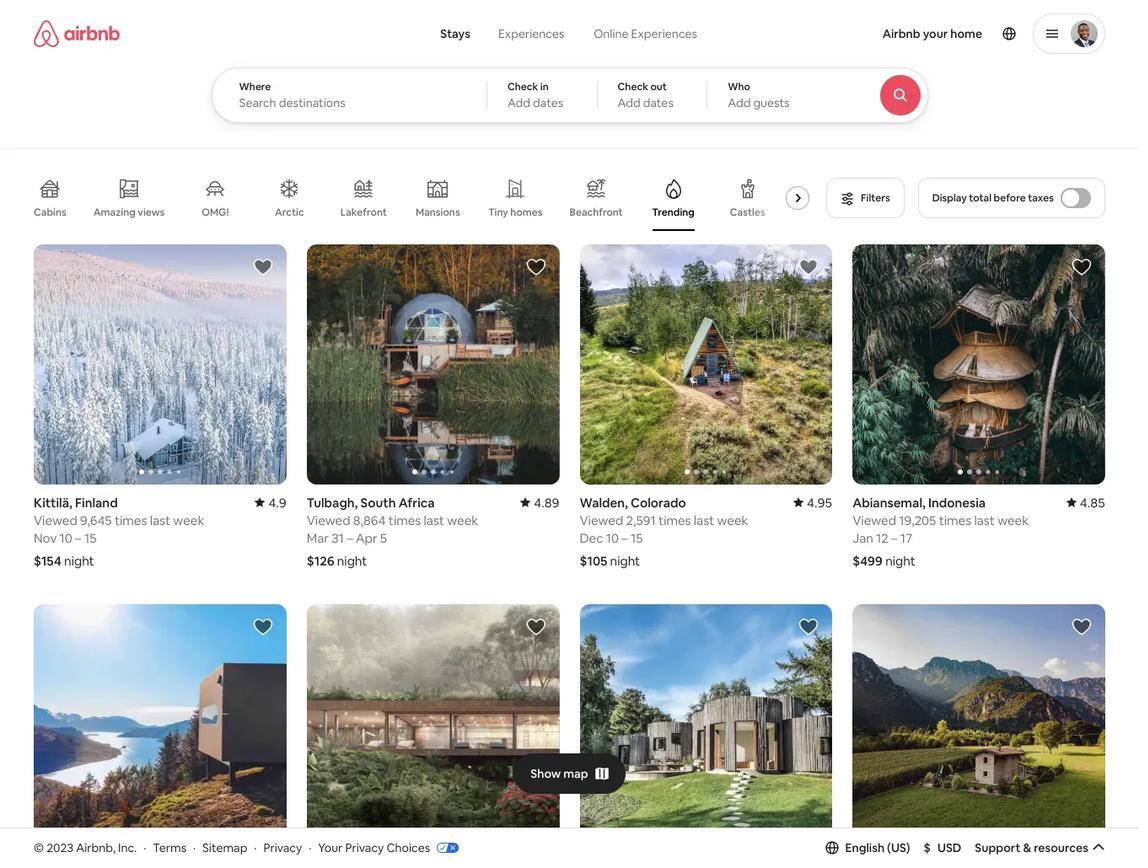 Task type: locate. For each thing, give the bounding box(es) containing it.
viewed
[[34, 513, 77, 529], [307, 513, 350, 529], [580, 513, 624, 529], [853, 513, 897, 529]]

8,864
[[353, 513, 386, 529]]

2 viewed from the left
[[307, 513, 350, 529]]

· left your
[[309, 841, 312, 856]]

– down 2,591 on the bottom right of page
[[622, 530, 628, 546]]

abiansemal, indonesia viewed 19,205 times last week jan 12 – 17 $499 night
[[853, 495, 1029, 569]]

– for dec 10 – 15
[[622, 530, 628, 546]]

viewed for dec
[[580, 513, 624, 529]]

1 horizontal spatial dates
[[643, 95, 674, 110]]

times inside walden, colorado viewed 2,591 times last week dec 10 – 15 $105 night
[[659, 513, 691, 529]]

your privacy choices
[[318, 841, 430, 856]]

1 horizontal spatial 15
[[631, 530, 643, 546]]

1 experiences from the left
[[498, 26, 565, 41]]

week
[[173, 513, 204, 529], [447, 513, 478, 529], [717, 513, 748, 529], [998, 513, 1029, 529]]

$ usd
[[924, 841, 962, 856]]

week inside abiansemal, indonesia viewed 19,205 times last week jan 12 – 17 $499 night
[[998, 513, 1029, 529]]

privacy
[[263, 841, 302, 856], [345, 841, 384, 856]]

0 horizontal spatial add
[[508, 95, 531, 110]]

times right 9,645
[[115, 513, 147, 529]]

–
[[75, 530, 81, 546], [347, 530, 353, 546], [622, 530, 628, 546], [892, 530, 898, 546]]

online experiences link
[[579, 17, 712, 51]]

1 last from the left
[[150, 513, 170, 529]]

add to wishlist: walden, colorado image
[[799, 257, 819, 277]]

3 add from the left
[[728, 95, 751, 110]]

– right 31
[[347, 530, 353, 546]]

15 inside kittilä, finland viewed 9,645 times last week nov 10 – 15 $154 night
[[84, 530, 96, 546]]

tulbagh,
[[307, 495, 358, 511]]

© 2023 airbnb, inc. ·
[[34, 841, 146, 856]]

check left out
[[618, 80, 648, 94]]

mar
[[307, 530, 329, 546]]

night inside walden, colorado viewed 2,591 times last week dec 10 – 15 $105 night
[[610, 553, 640, 569]]

last for walden, colorado
[[694, 513, 715, 529]]

last down indonesia
[[974, 513, 995, 529]]

night right $105
[[610, 553, 640, 569]]

10 inside kittilä, finland viewed 9,645 times last week nov 10 – 15 $154 night
[[60, 530, 72, 546]]

choices
[[387, 841, 430, 856]]

2 add from the left
[[618, 95, 641, 110]]

experiences inside "button"
[[498, 26, 565, 41]]

check inside check in add dates
[[508, 80, 538, 94]]

add inside check out add dates
[[618, 95, 641, 110]]

times down indonesia
[[939, 513, 972, 529]]

viewed inside kittilä, finland viewed 9,645 times last week nov 10 – 15 $154 night
[[34, 513, 77, 529]]

sitemap link
[[203, 841, 247, 856]]

2 horizontal spatial add
[[728, 95, 751, 110]]

add
[[508, 95, 531, 110], [618, 95, 641, 110], [728, 95, 751, 110]]

experiences button
[[484, 17, 579, 51]]

1 10 from the left
[[60, 530, 72, 546]]

last inside kittilä, finland viewed 9,645 times last week nov 10 – 15 $154 night
[[150, 513, 170, 529]]

last right 2,591 on the bottom right of page
[[694, 513, 715, 529]]

0 horizontal spatial 10
[[60, 530, 72, 546]]

add inside check in add dates
[[508, 95, 531, 110]]

2 week from the left
[[447, 513, 478, 529]]

1 night from the left
[[64, 553, 94, 569]]

15 down 9,645
[[84, 530, 96, 546]]

profile element
[[738, 0, 1106, 67]]

viewed inside tulbagh, south africa viewed 8,864 times last week mar 31 – apr 5 $126 night
[[307, 513, 350, 529]]

4 · from the left
[[309, 841, 312, 856]]

stays button
[[427, 17, 484, 51]]

experiences right online
[[631, 26, 697, 41]]

airbnb,
[[76, 841, 116, 856]]

night inside abiansemal, indonesia viewed 19,205 times last week jan 12 – 17 $499 night
[[886, 553, 916, 569]]

last inside abiansemal, indonesia viewed 19,205 times last week jan 12 – 17 $499 night
[[974, 513, 995, 529]]

online experiences
[[594, 26, 697, 41]]

$499
[[853, 553, 883, 569]]

4 week from the left
[[998, 513, 1029, 529]]

$154
[[34, 553, 61, 569]]

1 week from the left
[[173, 513, 204, 529]]

last right 9,645
[[150, 513, 170, 529]]

4 times from the left
[[939, 513, 972, 529]]

dates
[[533, 95, 564, 110], [643, 95, 674, 110]]

add for check in add dates
[[508, 95, 531, 110]]

viewed down tulbagh,
[[307, 513, 350, 529]]

guests
[[753, 95, 790, 110]]

– for jan 12 – 17
[[892, 530, 898, 546]]

add to wishlist: kittilä, finland image
[[253, 257, 273, 277]]

night right the $154
[[64, 553, 94, 569]]

tiny
[[489, 206, 508, 219]]

support
[[975, 841, 1021, 856]]

castles
[[730, 206, 766, 219]]

2 dates from the left
[[643, 95, 674, 110]]

3 night from the left
[[610, 553, 640, 569]]

1 check from the left
[[508, 80, 538, 94]]

last for abiansemal, indonesia
[[974, 513, 995, 529]]

4 viewed from the left
[[853, 513, 897, 529]]

1 viewed from the left
[[34, 513, 77, 529]]

1 times from the left
[[115, 513, 147, 529]]

apr
[[356, 530, 377, 546]]

3 week from the left
[[717, 513, 748, 529]]

10 inside walden, colorado viewed 2,591 times last week dec 10 – 15 $105 night
[[606, 530, 619, 546]]

1 – from the left
[[75, 530, 81, 546]]

viewed up 12
[[853, 513, 897, 529]]

dates inside check out add dates
[[643, 95, 674, 110]]

week for viewed 9,645 times last week
[[173, 513, 204, 529]]

dates inside check in add dates
[[533, 95, 564, 110]]

taxes
[[1028, 191, 1054, 205]]

2,591
[[626, 513, 656, 529]]

show
[[531, 766, 561, 781]]

15 for dec 10 – 15
[[631, 530, 643, 546]]

– inside abiansemal, indonesia viewed 19,205 times last week jan 12 – 17 $499 night
[[892, 530, 898, 546]]

1 dates from the left
[[533, 95, 564, 110]]

map
[[564, 766, 588, 781]]

0 horizontal spatial experiences
[[498, 26, 565, 41]]

experiences up in
[[498, 26, 565, 41]]

night
[[64, 553, 94, 569], [337, 553, 367, 569], [610, 553, 640, 569], [886, 553, 916, 569]]

group
[[34, 165, 816, 231], [34, 245, 287, 485], [307, 245, 560, 485], [580, 245, 833, 485], [853, 245, 1106, 485], [34, 605, 287, 845], [307, 605, 560, 845], [580, 605, 833, 845], [853, 605, 1106, 845]]

3 viewed from the left
[[580, 513, 624, 529]]

night down 31
[[337, 553, 367, 569]]

2 last from the left
[[424, 513, 444, 529]]

out
[[651, 80, 667, 94]]

viewed inside walden, colorado viewed 2,591 times last week dec 10 – 15 $105 night
[[580, 513, 624, 529]]

10 for nov
[[60, 530, 72, 546]]

3 – from the left
[[622, 530, 628, 546]]

· right inc.
[[144, 841, 146, 856]]

south
[[361, 495, 396, 511]]

1 horizontal spatial experiences
[[631, 26, 697, 41]]

viewed down kittilä, at the left bottom of page
[[34, 513, 77, 529]]

privacy left your
[[263, 841, 302, 856]]

stays
[[441, 26, 471, 41]]

2 10 from the left
[[606, 530, 619, 546]]

week inside walden, colorado viewed 2,591 times last week dec 10 – 15 $105 night
[[717, 513, 748, 529]]

1 horizontal spatial privacy
[[345, 841, 384, 856]]

add down who
[[728, 95, 751, 110]]

0 horizontal spatial 15
[[84, 530, 96, 546]]

night for $154
[[64, 553, 94, 569]]

3 last from the left
[[694, 513, 715, 529]]

15
[[84, 530, 96, 546], [631, 530, 643, 546]]

trending
[[652, 206, 695, 219]]

· right terms
[[193, 841, 196, 856]]

finland
[[75, 495, 118, 511]]

– inside tulbagh, south africa viewed 8,864 times last week mar 31 – apr 5 $126 night
[[347, 530, 353, 546]]

1 horizontal spatial check
[[618, 80, 648, 94]]

night inside tulbagh, south africa viewed 8,864 times last week mar 31 – apr 5 $126 night
[[337, 553, 367, 569]]

abiansemal,
[[853, 495, 926, 511]]

dates down in
[[533, 95, 564, 110]]

who add guests
[[728, 80, 790, 110]]

2 experiences from the left
[[631, 26, 697, 41]]

0 horizontal spatial dates
[[533, 95, 564, 110]]

add inside who add guests
[[728, 95, 751, 110]]

none search field containing stays
[[211, 0, 974, 123]]

9,645
[[80, 513, 112, 529]]

dates down out
[[643, 95, 674, 110]]

nov
[[34, 530, 57, 546]]

lakefront
[[341, 206, 387, 219]]

1 horizontal spatial add
[[618, 95, 641, 110]]

add to wishlist: forde, norway image
[[253, 617, 273, 637]]

times down africa
[[389, 513, 421, 529]]

10
[[60, 530, 72, 546], [606, 530, 619, 546]]

check inside check out add dates
[[618, 80, 648, 94]]

add down online experiences
[[618, 95, 641, 110]]

usd
[[938, 841, 962, 856]]

2023
[[47, 841, 74, 856]]

check left in
[[508, 80, 538, 94]]

resources
[[1034, 841, 1089, 856]]

privacy right your
[[345, 841, 384, 856]]

4 last from the left
[[974, 513, 995, 529]]

add to wishlist: abiansemal, indonesia image
[[1072, 257, 1092, 277]]

– inside kittilä, finland viewed 9,645 times last week nov 10 – 15 $154 night
[[75, 530, 81, 546]]

add to wishlist: stege, denmark image
[[799, 617, 819, 637]]

last for kittilä, finland
[[150, 513, 170, 529]]

4.87 out of 5 average rating image
[[248, 855, 287, 869]]

1 add from the left
[[508, 95, 531, 110]]

15 inside walden, colorado viewed 2,591 times last week dec 10 – 15 $105 night
[[631, 530, 643, 546]]

4 night from the left
[[886, 553, 916, 569]]

times down the colorado
[[659, 513, 691, 529]]

2 – from the left
[[347, 530, 353, 546]]

None search field
[[211, 0, 974, 123]]

check
[[508, 80, 538, 94], [618, 80, 648, 94]]

times inside abiansemal, indonesia viewed 19,205 times last week jan 12 – 17 $499 night
[[939, 513, 972, 529]]

2 15 from the left
[[631, 530, 643, 546]]

check in add dates
[[508, 80, 564, 110]]

times inside kittilä, finland viewed 9,645 times last week nov 10 – 15 $154 night
[[115, 513, 147, 529]]

(us)
[[887, 841, 911, 856]]

1 horizontal spatial 10
[[606, 530, 619, 546]]

10 right 'nov'
[[60, 530, 72, 546]]

– inside walden, colorado viewed 2,591 times last week dec 10 – 15 $105 night
[[622, 530, 628, 546]]

2 check from the left
[[618, 80, 648, 94]]

– left the 17
[[892, 530, 898, 546]]

add down experiences "button"
[[508, 95, 531, 110]]

0 horizontal spatial privacy
[[263, 841, 302, 856]]

last down africa
[[424, 513, 444, 529]]

3 times from the left
[[659, 513, 691, 529]]

4.85 out of 5 average rating image
[[1067, 495, 1106, 511]]

4 – from the left
[[892, 530, 898, 546]]

10 right dec
[[606, 530, 619, 546]]

1 15 from the left
[[84, 530, 96, 546]]

last inside tulbagh, south africa viewed 8,864 times last week mar 31 – apr 5 $126 night
[[424, 513, 444, 529]]

last inside walden, colorado viewed 2,591 times last week dec 10 – 15 $105 night
[[694, 513, 715, 529]]

times for kittilä, finland
[[115, 513, 147, 529]]

2 times from the left
[[389, 513, 421, 529]]

·
[[144, 841, 146, 856], [193, 841, 196, 856], [254, 841, 257, 856], [309, 841, 312, 856]]

add to wishlist: uvita, osa , costa rica image
[[526, 617, 546, 637]]

4.95 out of 5 average rating image
[[794, 495, 833, 511]]

viewed for jan
[[853, 513, 897, 529]]

3 · from the left
[[254, 841, 257, 856]]

15 for nov 10 – 15
[[84, 530, 96, 546]]

0 horizontal spatial check
[[508, 80, 538, 94]]

night inside kittilä, finland viewed 9,645 times last week nov 10 – 15 $154 night
[[64, 553, 94, 569]]

tulbagh, south africa viewed 8,864 times last week mar 31 – apr 5 $126 night
[[307, 495, 478, 569]]

viewed inside abiansemal, indonesia viewed 19,205 times last week jan 12 – 17 $499 night
[[853, 513, 897, 529]]

2 night from the left
[[337, 553, 367, 569]]

week inside kittilä, finland viewed 9,645 times last week nov 10 – 15 $154 night
[[173, 513, 204, 529]]

– down 9,645
[[75, 530, 81, 546]]

cabins
[[34, 206, 66, 219]]

· left the privacy link
[[254, 841, 257, 856]]

4.9
[[269, 495, 287, 511]]

airbnb your home link
[[873, 16, 993, 51]]

add to wishlist: tulbagh, south africa image
[[526, 257, 546, 277]]

last
[[150, 513, 170, 529], [424, 513, 444, 529], [694, 513, 715, 529], [974, 513, 995, 529]]

viewed down 'walden,' at the right bottom of the page
[[580, 513, 624, 529]]

night down the 17
[[886, 553, 916, 569]]

15 down 2,591 on the bottom right of page
[[631, 530, 643, 546]]



Task type: vqa. For each thing, say whether or not it's contained in the screenshot.
Terms
yes



Task type: describe. For each thing, give the bounding box(es) containing it.
night for $105
[[610, 553, 640, 569]]

– for nov 10 – 15
[[75, 530, 81, 546]]

total
[[969, 191, 992, 205]]

viewed for nov
[[34, 513, 77, 529]]

your privacy choices link
[[318, 841, 459, 857]]

4.89 out of 5 average rating image
[[521, 495, 560, 511]]

arctic
[[275, 206, 304, 219]]

1 privacy from the left
[[263, 841, 302, 856]]

display total before taxes button
[[918, 178, 1106, 218]]

kittilä, finland viewed 9,645 times last week nov 10 – 15 $154 night
[[34, 495, 204, 569]]

amazing views
[[93, 206, 165, 219]]

show map button
[[514, 754, 626, 794]]

amazing
[[93, 206, 136, 219]]

inc.
[[118, 841, 137, 856]]

dates for check in add dates
[[533, 95, 564, 110]]

4.89
[[534, 495, 560, 511]]

filters button
[[827, 178, 905, 218]]

$
[[924, 841, 931, 856]]

views
[[138, 206, 165, 219]]

filters
[[861, 191, 890, 205]]

africa
[[399, 495, 435, 511]]

english (us) button
[[825, 841, 911, 856]]

terms
[[153, 841, 186, 856]]

10 for dec
[[606, 530, 619, 546]]

in
[[540, 80, 549, 94]]

night for $499
[[886, 553, 916, 569]]

privacy link
[[263, 841, 302, 856]]

4.9 out of 5 average rating image
[[255, 495, 287, 511]]

who
[[728, 80, 751, 94]]

5.0 out of 5 average rating image
[[801, 855, 833, 869]]

group containing amazing views
[[34, 165, 816, 231]]

where
[[239, 80, 271, 94]]

stays tab panel
[[211, 67, 974, 123]]

terms · sitemap · privacy
[[153, 841, 302, 856]]

dec
[[580, 530, 603, 546]]

add for check out add dates
[[618, 95, 641, 110]]

check for check out add dates
[[618, 80, 648, 94]]

2 · from the left
[[193, 841, 196, 856]]

display total before taxes
[[933, 191, 1054, 205]]

english
[[846, 841, 885, 856]]

31
[[332, 530, 344, 546]]

1 · from the left
[[144, 841, 146, 856]]

4.95
[[807, 495, 833, 511]]

times for walden, colorado
[[659, 513, 691, 529]]

2 privacy from the left
[[345, 841, 384, 856]]

check out add dates
[[618, 80, 674, 110]]

4.85
[[1080, 495, 1106, 511]]

your
[[923, 26, 948, 41]]

omg!
[[202, 206, 229, 219]]

dates for check out add dates
[[643, 95, 674, 110]]

add to wishlist: tremosine sul garda, italy image
[[1072, 617, 1092, 637]]

support & resources
[[975, 841, 1089, 856]]

week inside tulbagh, south africa viewed 8,864 times last week mar 31 – apr 5 $126 night
[[447, 513, 478, 529]]

times inside tulbagh, south africa viewed 8,864 times last week mar 31 – apr 5 $126 night
[[389, 513, 421, 529]]

colorado
[[631, 495, 686, 511]]

times for abiansemal, indonesia
[[939, 513, 972, 529]]

tiny homes
[[489, 206, 543, 219]]

$105
[[580, 553, 608, 569]]

week for viewed 19,205 times last week
[[998, 513, 1029, 529]]

sitemap
[[203, 841, 247, 856]]

walden, colorado viewed 2,591 times last week dec 10 – 15 $105 night
[[580, 495, 748, 569]]

19,205
[[899, 513, 936, 529]]

beachfront
[[570, 206, 623, 219]]

&
[[1023, 841, 1032, 856]]

week for viewed 2,591 times last week
[[717, 513, 748, 529]]

your
[[318, 841, 343, 856]]

display
[[933, 191, 967, 205]]

©
[[34, 841, 44, 856]]

show map
[[531, 766, 588, 781]]

check for check in add dates
[[508, 80, 538, 94]]

5
[[380, 530, 387, 546]]

walden,
[[580, 495, 628, 511]]

4.96 out of 5 average rating image
[[1067, 855, 1106, 869]]

mansions
[[416, 206, 460, 219]]

english (us)
[[846, 841, 911, 856]]

airbnb your home
[[883, 26, 983, 41]]

kittilä,
[[34, 495, 72, 511]]

homes
[[511, 206, 543, 219]]

12
[[876, 530, 889, 546]]

indonesia
[[929, 495, 986, 511]]

airbnb
[[883, 26, 921, 41]]

support & resources button
[[975, 841, 1106, 856]]

Where field
[[239, 95, 460, 110]]

what can we help you find? tab list
[[427, 17, 579, 51]]

17
[[901, 530, 913, 546]]

online
[[594, 26, 629, 41]]

$126
[[307, 553, 334, 569]]

home
[[951, 26, 983, 41]]

jan
[[853, 530, 874, 546]]

before
[[994, 191, 1026, 205]]



